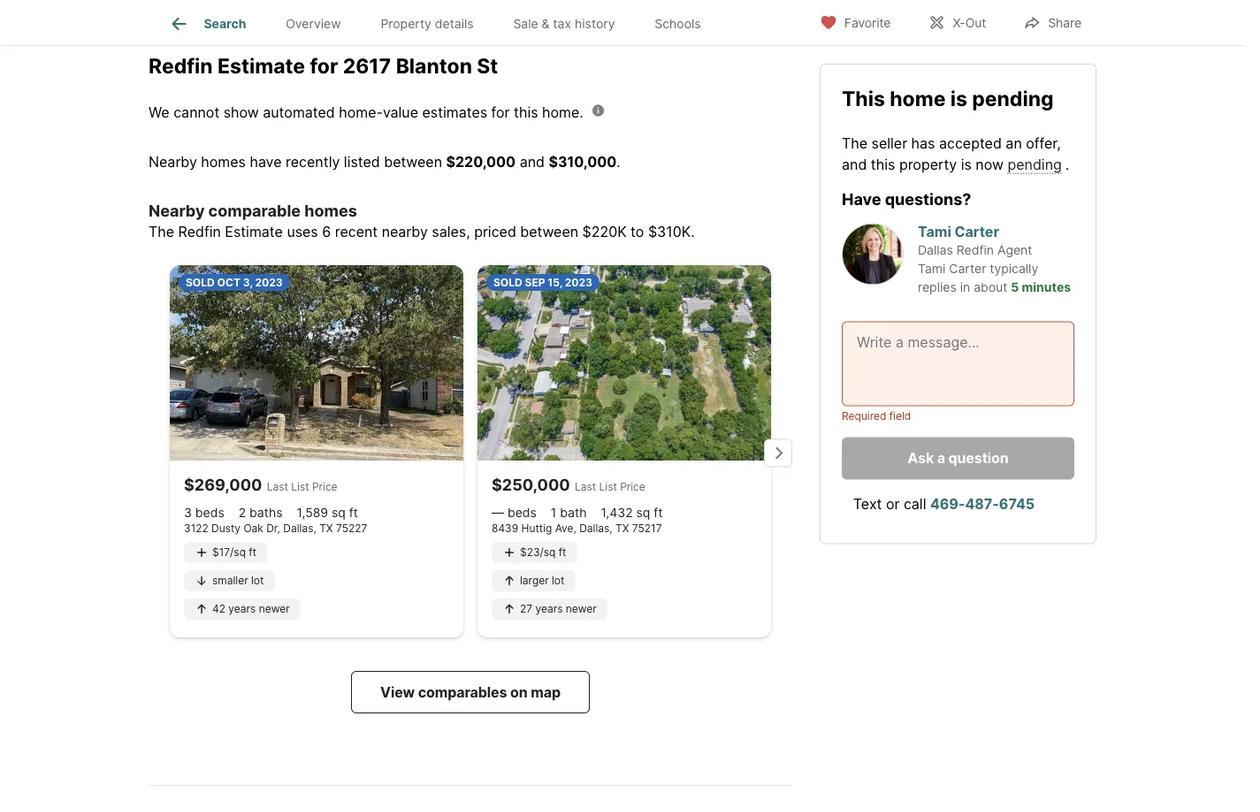 Task type: vqa. For each thing, say whether or not it's contained in the screenshot.
the top Nearby
yes



Task type: locate. For each thing, give the bounding box(es) containing it.
pending down offer,
[[1008, 155, 1062, 173]]

home.
[[542, 104, 584, 121]]

469-
[[930, 496, 965, 513]]

. right pending link
[[1066, 155, 1069, 173]]

0 horizontal spatial list
[[291, 480, 309, 493]]

dallas, down 1,432
[[579, 522, 613, 535]]

ask a question
[[908, 450, 1009, 467]]

1 vertical spatial tami
[[918, 261, 946, 276]]

2 lot from the left
[[552, 575, 565, 587]]

0 horizontal spatial homes
[[201, 153, 246, 170]]

2023 for $269,000
[[255, 276, 283, 289]]

estimate inside nearby comparable homes the redfin estimate uses 6 recent nearby sales, priced between $220k to $310k.
[[225, 223, 283, 240]]

1 horizontal spatial this
[[871, 155, 895, 173]]

redfin
[[149, 54, 213, 78], [178, 223, 221, 240], [957, 243, 994, 258]]

1 vertical spatial the
[[149, 223, 174, 240]]

1 horizontal spatial price
[[620, 480, 645, 493]]

1 vertical spatial homes
[[304, 201, 357, 220]]

1 vertical spatial estimate
[[225, 223, 283, 240]]

list inside the $250,000 last list price
[[599, 480, 617, 493]]

dallas,
[[283, 522, 316, 535], [579, 522, 613, 535]]

1 price from the left
[[312, 480, 337, 493]]

home
[[890, 86, 946, 111]]

estimate up show
[[218, 54, 305, 78]]

overview tab
[[266, 3, 361, 45]]

. up $220k
[[617, 153, 621, 170]]

1 list from the left
[[291, 480, 309, 493]]

1,432
[[601, 505, 633, 520]]

sq for $269,000
[[332, 505, 346, 520]]

lot right larger
[[552, 575, 565, 587]]

for left the 2617
[[310, 54, 338, 78]]

this inside the seller has accepted an offer, and this property is now
[[871, 155, 895, 173]]

carter for tami carter typically replies in about
[[949, 261, 987, 276]]

nearby left comparable
[[149, 201, 205, 220]]

1 vertical spatial nearby
[[149, 201, 205, 220]]

between
[[384, 153, 442, 170], [520, 223, 579, 240]]

1 vertical spatial for
[[491, 104, 510, 121]]

property
[[899, 155, 957, 173]]

ask a question button
[[842, 437, 1075, 480]]

text
[[853, 496, 882, 513]]

1 horizontal spatial last
[[575, 480, 596, 493]]

1 horizontal spatial lot
[[552, 575, 565, 587]]

is down accepted
[[961, 155, 972, 173]]

accepted
[[939, 134, 1002, 151]]

0 vertical spatial homes
[[201, 153, 246, 170]]

questions?
[[885, 189, 972, 209]]

0 horizontal spatial lot
[[251, 575, 264, 587]]

photo of 8439 huttig ave, dallas, tx 75217 image
[[478, 265, 771, 461]]

2 beds from the left
[[508, 505, 537, 520]]

0 vertical spatial this
[[514, 104, 538, 121]]

list inside $269,000 last list price
[[291, 480, 309, 493]]

list
[[291, 480, 309, 493], [599, 480, 617, 493]]

2 vertical spatial redfin
[[957, 243, 994, 258]]

has
[[912, 134, 935, 151]]

sq up '75227'
[[332, 505, 346, 520]]

beds for — beds
[[508, 505, 537, 520]]

1 vertical spatial between
[[520, 223, 579, 240]]

2 newer from the left
[[566, 603, 597, 616]]

2023 right 15,
[[565, 276, 593, 289]]

view comparables on map
[[380, 684, 561, 701]]

years
[[228, 603, 256, 616], [536, 603, 563, 616]]

newer right 27 at the left bottom
[[566, 603, 597, 616]]

ft
[[349, 505, 358, 520], [654, 505, 663, 520], [249, 546, 257, 559], [559, 546, 566, 559]]

—
[[492, 505, 504, 520]]

property details tab
[[361, 3, 494, 45]]

last inside $269,000 last list price
[[267, 480, 288, 493]]

nearby for homes
[[149, 153, 197, 170]]

this down seller
[[871, 155, 895, 173]]

1,589 sq ft
[[297, 505, 358, 520]]

3122 dusty oak dr, dallas, tx 75227
[[184, 522, 367, 535]]

0 horizontal spatial years
[[228, 603, 256, 616]]

estimate
[[218, 54, 305, 78], [225, 223, 283, 240]]

sold left "sep"
[[494, 276, 523, 289]]

now
[[976, 155, 1004, 173]]

tami down dallas
[[918, 261, 946, 276]]

1 horizontal spatial and
[[842, 155, 867, 173]]

last inside the $250,000 last list price
[[575, 480, 596, 493]]

1 horizontal spatial sq
[[636, 505, 650, 520]]

homes left have
[[201, 153, 246, 170]]

sold for $269,000
[[186, 276, 215, 289]]

sold sep 15, 2023
[[494, 276, 593, 289]]

for right estimates
[[491, 104, 510, 121]]

1 horizontal spatial homes
[[304, 201, 357, 220]]

and
[[520, 153, 545, 170], [842, 155, 867, 173]]

call
[[904, 496, 926, 513]]

is inside the seller has accepted an offer, and this property is now
[[961, 155, 972, 173]]

2 tx from the left
[[616, 522, 629, 535]]

homes
[[201, 153, 246, 170], [304, 201, 357, 220]]

larger
[[520, 575, 549, 587]]

1 horizontal spatial sold
[[494, 276, 523, 289]]

this left the home.
[[514, 104, 538, 121]]

&
[[542, 16, 550, 31]]

pending up an
[[972, 86, 1054, 111]]

1 last from the left
[[267, 480, 288, 493]]

1 horizontal spatial dallas,
[[579, 522, 613, 535]]

pending
[[972, 86, 1054, 111], [1008, 155, 1062, 173]]

carter
[[955, 223, 999, 240], [949, 261, 987, 276]]

last up bath
[[575, 480, 596, 493]]

about
[[974, 280, 1008, 295]]

price
[[312, 480, 337, 493], [620, 480, 645, 493]]

1 nearby from the top
[[149, 153, 197, 170]]

.
[[617, 153, 621, 170], [1066, 155, 1069, 173]]

dallas redfin agenttami carter image
[[842, 223, 904, 285]]

0 vertical spatial carter
[[955, 223, 999, 240]]

between down value
[[384, 153, 442, 170]]

carter up in
[[949, 261, 987, 276]]

history
[[575, 16, 615, 31]]

map
[[531, 684, 561, 701]]

years right 27 at the left bottom
[[536, 603, 563, 616]]

1 vertical spatial is
[[961, 155, 972, 173]]

between inside nearby comparable homes the redfin estimate uses 6 recent nearby sales, priced between $220k to $310k.
[[520, 223, 579, 240]]

$269,000 last list price
[[184, 475, 337, 494]]

is right home
[[951, 86, 968, 111]]

2 list from the left
[[599, 480, 617, 493]]

42 years newer
[[212, 603, 290, 616]]

2 years from the left
[[536, 603, 563, 616]]

1 sq from the left
[[332, 505, 346, 520]]

1 beds from the left
[[195, 505, 224, 520]]

price inside the $250,000 last list price
[[620, 480, 645, 493]]

and left $310,000
[[520, 153, 545, 170]]

redfin up oct
[[178, 223, 221, 240]]

5 minutes
[[1011, 280, 1071, 295]]

nearby down we
[[149, 153, 197, 170]]

carter for tami carter dallas redfin agent
[[955, 223, 999, 240]]

beds for 3 beds
[[195, 505, 224, 520]]

list up 1,589 on the left
[[291, 480, 309, 493]]

home-
[[339, 104, 383, 121]]

price inside $269,000 last list price
[[312, 480, 337, 493]]

a
[[937, 450, 945, 467]]

$220,000
[[446, 153, 516, 170]]

tami up dallas
[[918, 223, 951, 240]]

smaller
[[212, 575, 248, 587]]

0 vertical spatial tami
[[918, 223, 951, 240]]

0 vertical spatial nearby
[[149, 153, 197, 170]]

tab list
[[149, 0, 735, 45]]

redfin up the cannot
[[149, 54, 213, 78]]

2 sq from the left
[[636, 505, 650, 520]]

last for $269,000
[[267, 480, 288, 493]]

tx down 1,589 sq ft
[[319, 522, 333, 535]]

1 horizontal spatial newer
[[566, 603, 597, 616]]

have questions?
[[842, 189, 972, 209]]

0 vertical spatial between
[[384, 153, 442, 170]]

1 vertical spatial redfin
[[178, 223, 221, 240]]

1 vertical spatial this
[[871, 155, 895, 173]]

newer down smaller lot
[[259, 603, 290, 616]]

photo of 3122 dusty oak dr, dallas, tx 75227 image
[[170, 265, 463, 461]]

$250,000 last list price
[[492, 475, 645, 494]]

0 horizontal spatial sold
[[186, 276, 215, 289]]

carter inside tami carter typically replies in about
[[949, 261, 987, 276]]

details
[[435, 16, 474, 31]]

comparables
[[418, 684, 507, 701]]

1 horizontal spatial for
[[491, 104, 510, 121]]

the inside nearby comparable homes the redfin estimate uses 6 recent nearby sales, priced between $220k to $310k.
[[149, 223, 174, 240]]

last up baths
[[267, 480, 288, 493]]

homes inside nearby comparable homes the redfin estimate uses 6 recent nearby sales, priced between $220k to $310k.
[[304, 201, 357, 220]]

the inside the seller has accepted an offer, and this property is now
[[842, 134, 868, 151]]

baths
[[250, 505, 283, 520]]

field
[[890, 410, 911, 423]]

lot right smaller
[[251, 575, 264, 587]]

beds up huttig
[[508, 505, 537, 520]]

homes up 6
[[304, 201, 357, 220]]

dallas, down 1,589 on the left
[[283, 522, 316, 535]]

469-487-6745 link
[[930, 496, 1035, 513]]

1 horizontal spatial years
[[536, 603, 563, 616]]

1 horizontal spatial tx
[[616, 522, 629, 535]]

for
[[310, 54, 338, 78], [491, 104, 510, 121]]

1 tx from the left
[[319, 522, 333, 535]]

ft down ave,
[[559, 546, 566, 559]]

redfin down tami carter link
[[957, 243, 994, 258]]

carter up agent
[[955, 223, 999, 240]]

tami
[[918, 223, 951, 240], [918, 261, 946, 276]]

2 price from the left
[[620, 480, 645, 493]]

1 horizontal spatial list
[[599, 480, 617, 493]]

2 sold from the left
[[494, 276, 523, 289]]

x-
[[953, 15, 966, 31]]

nearby comparable homes the redfin estimate uses 6 recent nearby sales, priced between $220k to $310k.
[[149, 201, 695, 240]]

and up have
[[842, 155, 867, 173]]

0 vertical spatial the
[[842, 134, 868, 151]]

tx down 1,432
[[616, 522, 629, 535]]

1 2023 from the left
[[255, 276, 283, 289]]

3
[[184, 505, 192, 520]]

2 tami from the top
[[918, 261, 946, 276]]

price up the 1,432 sq ft
[[620, 480, 645, 493]]

0 horizontal spatial dallas,
[[283, 522, 316, 535]]

recently
[[286, 153, 340, 170]]

1 horizontal spatial the
[[842, 134, 868, 151]]

newer for $269,000
[[259, 603, 290, 616]]

required field
[[842, 410, 911, 423]]

0 horizontal spatial the
[[149, 223, 174, 240]]

newer
[[259, 603, 290, 616], [566, 603, 597, 616]]

years for $269,000
[[228, 603, 256, 616]]

$17/sq ft
[[212, 546, 257, 559]]

sold left oct
[[186, 276, 215, 289]]

an
[[1006, 134, 1022, 151]]

$310,000
[[549, 153, 617, 170]]

sold for $250,000
[[494, 276, 523, 289]]

6
[[322, 223, 331, 240]]

0 horizontal spatial tx
[[319, 522, 333, 535]]

0 vertical spatial estimate
[[218, 54, 305, 78]]

nearby inside nearby comparable homes the redfin estimate uses 6 recent nearby sales, priced between $220k to $310k.
[[149, 201, 205, 220]]

1 tami from the top
[[918, 223, 951, 240]]

0 horizontal spatial this
[[514, 104, 538, 121]]

minutes
[[1022, 280, 1071, 295]]

1 horizontal spatial between
[[520, 223, 579, 240]]

0 horizontal spatial newer
[[259, 603, 290, 616]]

sq up 75217
[[636, 505, 650, 520]]

1 lot from the left
[[251, 575, 264, 587]]

1 horizontal spatial 2023
[[565, 276, 593, 289]]

0 horizontal spatial last
[[267, 480, 288, 493]]

lot for $269,000
[[251, 575, 264, 587]]

1 sold from the left
[[186, 276, 215, 289]]

estimate down comparable
[[225, 223, 283, 240]]

nearby homes have recently listed between $220,000 and $310,000 .
[[149, 153, 621, 170]]

dr,
[[266, 522, 280, 535]]

text or call 469-487-6745
[[853, 496, 1035, 513]]

search
[[204, 16, 246, 31]]

27
[[520, 603, 533, 616]]

1 years from the left
[[228, 603, 256, 616]]

0 vertical spatial for
[[310, 54, 338, 78]]

0 vertical spatial redfin
[[149, 54, 213, 78]]

beds up '3122'
[[195, 505, 224, 520]]

42
[[212, 603, 226, 616]]

nearby
[[382, 223, 428, 240]]

2 nearby from the top
[[149, 201, 205, 220]]

list up 1,432
[[599, 480, 617, 493]]

tami for tami carter dallas redfin agent
[[918, 223, 951, 240]]

0 horizontal spatial 2023
[[255, 276, 283, 289]]

next image
[[764, 439, 792, 467]]

sq
[[332, 505, 346, 520], [636, 505, 650, 520]]

tami inside tami carter dallas redfin agent
[[918, 223, 951, 240]]

carter inside tami carter dallas redfin agent
[[955, 223, 999, 240]]

3 beds
[[184, 505, 224, 520]]

years right 42
[[228, 603, 256, 616]]

sales,
[[432, 223, 470, 240]]

1 horizontal spatial beds
[[508, 505, 537, 520]]

0 horizontal spatial sq
[[332, 505, 346, 520]]

1 newer from the left
[[259, 603, 290, 616]]

2 last from the left
[[575, 480, 596, 493]]

larger lot
[[520, 575, 565, 587]]

1 vertical spatial carter
[[949, 261, 987, 276]]

between up 15,
[[520, 223, 579, 240]]

pending .
[[1008, 155, 1069, 173]]

2023 right 3,
[[255, 276, 283, 289]]

tami inside tami carter typically replies in about
[[918, 261, 946, 276]]

0 horizontal spatial beds
[[195, 505, 224, 520]]

price up 1,589 sq ft
[[312, 480, 337, 493]]

sq for $250,000
[[636, 505, 650, 520]]

0 horizontal spatial price
[[312, 480, 337, 493]]

2 2023 from the left
[[565, 276, 593, 289]]

8439 huttig ave, dallas, tx 75217
[[492, 522, 662, 535]]

search link
[[168, 13, 246, 34]]



Task type: describe. For each thing, give the bounding box(es) containing it.
last for $250,000
[[575, 480, 596, 493]]

view comparables on map button
[[351, 671, 590, 714]]

tami for tami carter typically replies in about
[[918, 261, 946, 276]]

0 horizontal spatial and
[[520, 153, 545, 170]]

pending link
[[1008, 155, 1062, 173]]

redfin inside tami carter dallas redfin agent
[[957, 243, 994, 258]]

favorite
[[844, 15, 891, 31]]

typically
[[990, 261, 1039, 276]]

years for $250,000
[[536, 603, 563, 616]]

newer for $250,000
[[566, 603, 597, 616]]

redfin inside nearby comparable homes the redfin estimate uses 6 recent nearby sales, priced between $220k to $310k.
[[178, 223, 221, 240]]

$23/sq
[[520, 546, 556, 559]]

8439
[[492, 522, 518, 535]]

15,
[[548, 276, 562, 289]]

sold oct 3, 2023
[[186, 276, 283, 289]]

price for $269,000
[[312, 480, 337, 493]]

list for $250,000
[[599, 480, 617, 493]]

value
[[383, 104, 418, 121]]

2
[[239, 505, 246, 520]]

0 vertical spatial is
[[951, 86, 968, 111]]

offer,
[[1026, 134, 1061, 151]]

schools tab
[[635, 3, 721, 45]]

$220k
[[583, 223, 627, 240]]

75227
[[336, 522, 367, 535]]

we
[[149, 104, 170, 121]]

— beds
[[492, 505, 537, 520]]

tami carter dallas redfin agent
[[918, 223, 1033, 258]]

agent
[[998, 243, 1033, 258]]

dallas
[[918, 243, 953, 258]]

0 vertical spatial pending
[[972, 86, 1054, 111]]

seller
[[872, 134, 908, 151]]

blanton
[[396, 54, 472, 78]]

0 horizontal spatial .
[[617, 153, 621, 170]]

3,
[[243, 276, 253, 289]]

this
[[842, 86, 885, 111]]

on
[[510, 684, 528, 701]]

27 years newer
[[520, 603, 597, 616]]

ask
[[908, 450, 934, 467]]

ft right the $17/sq
[[249, 546, 257, 559]]

75217
[[632, 522, 662, 535]]

tax
[[553, 16, 571, 31]]

1 bath
[[551, 505, 587, 520]]

uses
[[287, 223, 318, 240]]

lot for $250,000
[[552, 575, 565, 587]]

redfin estimate for 2617 blanton st
[[149, 54, 498, 78]]

st
[[477, 54, 498, 78]]

dusty
[[211, 522, 241, 535]]

sale & tax history
[[513, 16, 615, 31]]

we cannot show automated home-value estimates for this home.
[[149, 104, 584, 121]]

price for $250,000
[[620, 480, 645, 493]]

list for $269,000
[[291, 480, 309, 493]]

x-out button
[[913, 4, 1001, 40]]

1
[[551, 505, 557, 520]]

recent
[[335, 223, 378, 240]]

sale & tax history tab
[[494, 3, 635, 45]]

1 dallas, from the left
[[283, 522, 316, 535]]

sale
[[513, 16, 538, 31]]

x-out
[[953, 15, 986, 31]]

huttig
[[521, 522, 552, 535]]

oct
[[217, 276, 241, 289]]

automated
[[263, 104, 335, 121]]

comparable
[[208, 201, 301, 220]]

favorite button
[[805, 4, 906, 40]]

2 dallas, from the left
[[579, 522, 613, 535]]

smaller lot
[[212, 575, 264, 587]]

question
[[949, 450, 1009, 467]]

6745
[[999, 496, 1035, 513]]

0 horizontal spatial between
[[384, 153, 442, 170]]

have
[[250, 153, 282, 170]]

$17/sq
[[212, 546, 246, 559]]

3122
[[184, 522, 208, 535]]

487-
[[965, 496, 999, 513]]

listed
[[344, 153, 380, 170]]

property
[[381, 16, 431, 31]]

0 horizontal spatial for
[[310, 54, 338, 78]]

schools
[[655, 16, 701, 31]]

2023 for $250,000
[[565, 276, 593, 289]]

out
[[966, 15, 986, 31]]

tab list containing search
[[149, 0, 735, 45]]

tami carter typically replies in about
[[918, 261, 1039, 295]]

nearby for comparable
[[149, 201, 205, 220]]

1 vertical spatial pending
[[1008, 155, 1062, 173]]

to
[[631, 223, 644, 240]]

2 baths
[[239, 505, 283, 520]]

bath
[[560, 505, 587, 520]]

this home is pending
[[842, 86, 1054, 111]]

ft up 75217
[[654, 505, 663, 520]]

5
[[1011, 280, 1019, 295]]

ft up '75227'
[[349, 505, 358, 520]]

2617
[[343, 54, 391, 78]]

and inside the seller has accepted an offer, and this property is now
[[842, 155, 867, 173]]

the seller has accepted an offer, and this property is now
[[842, 134, 1061, 173]]

ave,
[[555, 522, 576, 535]]

cannot
[[174, 104, 220, 121]]

replies
[[918, 280, 957, 295]]

share
[[1048, 15, 1082, 31]]

tami carter link
[[918, 223, 999, 240]]

1 horizontal spatial .
[[1066, 155, 1069, 173]]

$269,000
[[184, 475, 262, 494]]

priced
[[474, 223, 516, 240]]

overview
[[286, 16, 341, 31]]

or
[[886, 496, 900, 513]]

have
[[842, 189, 881, 209]]

Write a message... text field
[[857, 332, 1060, 396]]

estimates
[[422, 104, 487, 121]]



